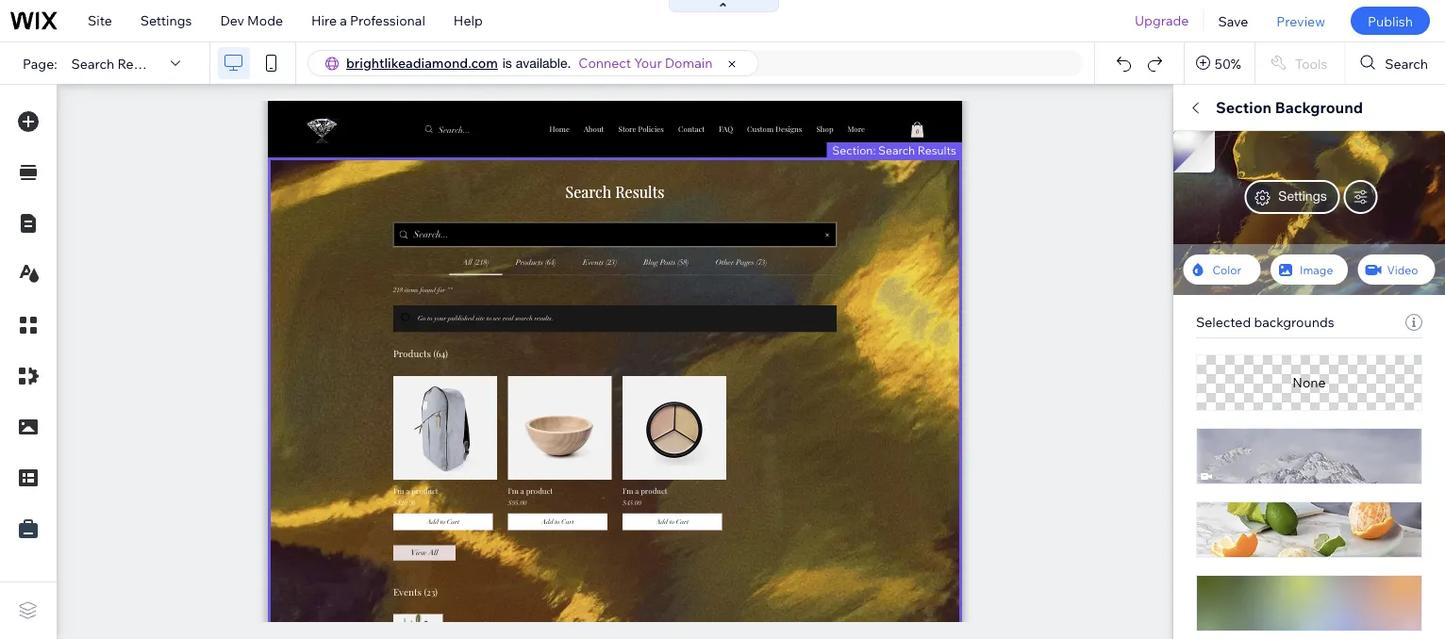Task type: locate. For each thing, give the bounding box(es) containing it.
settings button
[[1196, 578, 1266, 601]]

the
[[1249, 533, 1270, 550]]

tools button
[[1256, 42, 1345, 84]]

settings left dev
[[140, 12, 192, 29]]

section background down content
[[1196, 193, 1321, 210]]

search results down none
[[1209, 440, 1313, 459]]

section background
[[1216, 98, 1364, 117], [1196, 193, 1321, 210]]

search results down selected backgrounds
[[1209, 346, 1313, 365]]

50% button
[[1185, 42, 1255, 84]]

dev
[[220, 12, 244, 29]]

1 title from the top
[[1196, 309, 1224, 326]]

search
[[71, 55, 114, 71], [1386, 55, 1429, 71], [879, 143, 915, 157], [1209, 346, 1258, 365], [1209, 440, 1258, 459], [1196, 501, 1240, 517], [1339, 533, 1382, 550]]

2 vertical spatial settings
[[1209, 583, 1254, 597]]

save
[[1219, 13, 1249, 29]]

search inside manage the content of search results from your dashboard.
[[1339, 533, 1382, 550]]

title down selected
[[1196, 403, 1224, 419]]

from
[[1245, 550, 1274, 567]]

upgrade
[[1135, 12, 1189, 29]]

search button
[[1346, 42, 1446, 84]]

content
[[1231, 147, 1281, 163]]

settings down content
[[1279, 188, 1327, 204]]

section background down tools button
[[1216, 98, 1364, 117]]

connect
[[579, 55, 631, 71]]

professional
[[350, 12, 425, 29]]

title down color at the right of the page
[[1196, 309, 1224, 326]]

1 vertical spatial background
[[1247, 193, 1321, 210]]

1 horizontal spatial settings
[[1209, 583, 1254, 597]]

0 vertical spatial title
[[1196, 309, 1224, 326]]

dev mode
[[220, 12, 283, 29]]

1 vertical spatial section background
[[1196, 193, 1321, 210]]

manage
[[1196, 533, 1246, 550]]

site
[[88, 12, 112, 29]]

settings down the from
[[1209, 583, 1254, 597]]

domain
[[665, 55, 713, 71]]

50%
[[1215, 55, 1242, 71]]

settings
[[140, 12, 192, 29], [1279, 188, 1327, 204], [1209, 583, 1254, 597]]

quick edit
[[1196, 98, 1272, 117]]

title
[[1196, 309, 1224, 326], [1196, 403, 1224, 419]]

section: search results
[[833, 143, 957, 157]]

background down content
[[1247, 193, 1321, 210]]

1 vertical spatial title
[[1196, 403, 1224, 419]]

dashboard.
[[1307, 550, 1378, 567]]

edit
[[1243, 98, 1272, 117]]

background down tools
[[1275, 98, 1364, 117]]

of
[[1323, 533, 1336, 550]]

publish button
[[1351, 7, 1430, 35]]

0 vertical spatial background
[[1275, 98, 1364, 117]]

0 vertical spatial settings
[[140, 12, 192, 29]]

search results
[[71, 55, 163, 71], [1209, 346, 1313, 365], [1209, 440, 1313, 459], [1196, 501, 1288, 517]]

hire
[[311, 12, 337, 29]]

section
[[1216, 98, 1272, 117], [1196, 193, 1244, 210]]

video
[[1388, 263, 1419, 277]]

section down 50%
[[1216, 98, 1272, 117]]

preview button
[[1263, 0, 1340, 42]]

a
[[340, 12, 347, 29]]

background
[[1275, 98, 1364, 117], [1247, 193, 1321, 210]]

quick
[[1196, 98, 1239, 117]]

help
[[454, 12, 483, 29]]

1 vertical spatial settings
[[1279, 188, 1327, 204]]

is
[[503, 55, 512, 71]]

publish
[[1368, 13, 1414, 29]]

backgrounds
[[1254, 314, 1335, 331]]

results
[[117, 55, 163, 71], [918, 143, 957, 157], [1261, 346, 1313, 365], [1261, 440, 1313, 459], [1243, 501, 1288, 517], [1196, 550, 1242, 567]]

2 horizontal spatial settings
[[1279, 188, 1327, 204]]

content
[[1273, 533, 1320, 550]]

section down content
[[1196, 193, 1244, 210]]



Task type: vqa. For each thing, say whether or not it's contained in the screenshot.
Site
yes



Task type: describe. For each thing, give the bounding box(es) containing it.
image
[[1300, 263, 1334, 277]]

0 horizontal spatial settings
[[140, 12, 192, 29]]

0 vertical spatial section
[[1216, 98, 1272, 117]]

tools
[[1295, 55, 1328, 71]]

search results up the
[[1196, 501, 1288, 517]]

color
[[1213, 263, 1242, 277]]

is available. connect your domain
[[503, 55, 713, 71]]

available.
[[516, 55, 571, 71]]

selected
[[1196, 314, 1251, 331]]

hire a professional
[[311, 12, 425, 29]]

1 vertical spatial section
[[1196, 193, 1244, 210]]

mode
[[247, 12, 283, 29]]

your
[[1277, 550, 1304, 567]]

layout
[[1371, 147, 1413, 163]]

settings inside button
[[1209, 583, 1254, 597]]

0 vertical spatial section background
[[1216, 98, 1364, 117]]

2 title from the top
[[1196, 403, 1224, 419]]

save button
[[1204, 0, 1263, 42]]

search inside button
[[1386, 55, 1429, 71]]

preview
[[1277, 13, 1326, 29]]

change button
[[1321, 240, 1387, 262]]

selected backgrounds
[[1196, 314, 1335, 331]]

your
[[634, 55, 662, 71]]

change
[[1333, 244, 1375, 258]]

search results down site
[[71, 55, 163, 71]]

section:
[[833, 143, 876, 157]]

manage the content of search results from your dashboard.
[[1196, 533, 1382, 567]]

brightlikeadiamond.com
[[346, 55, 498, 71]]

results inside manage the content of search results from your dashboard.
[[1196, 550, 1242, 567]]

none
[[1293, 375, 1326, 391]]



